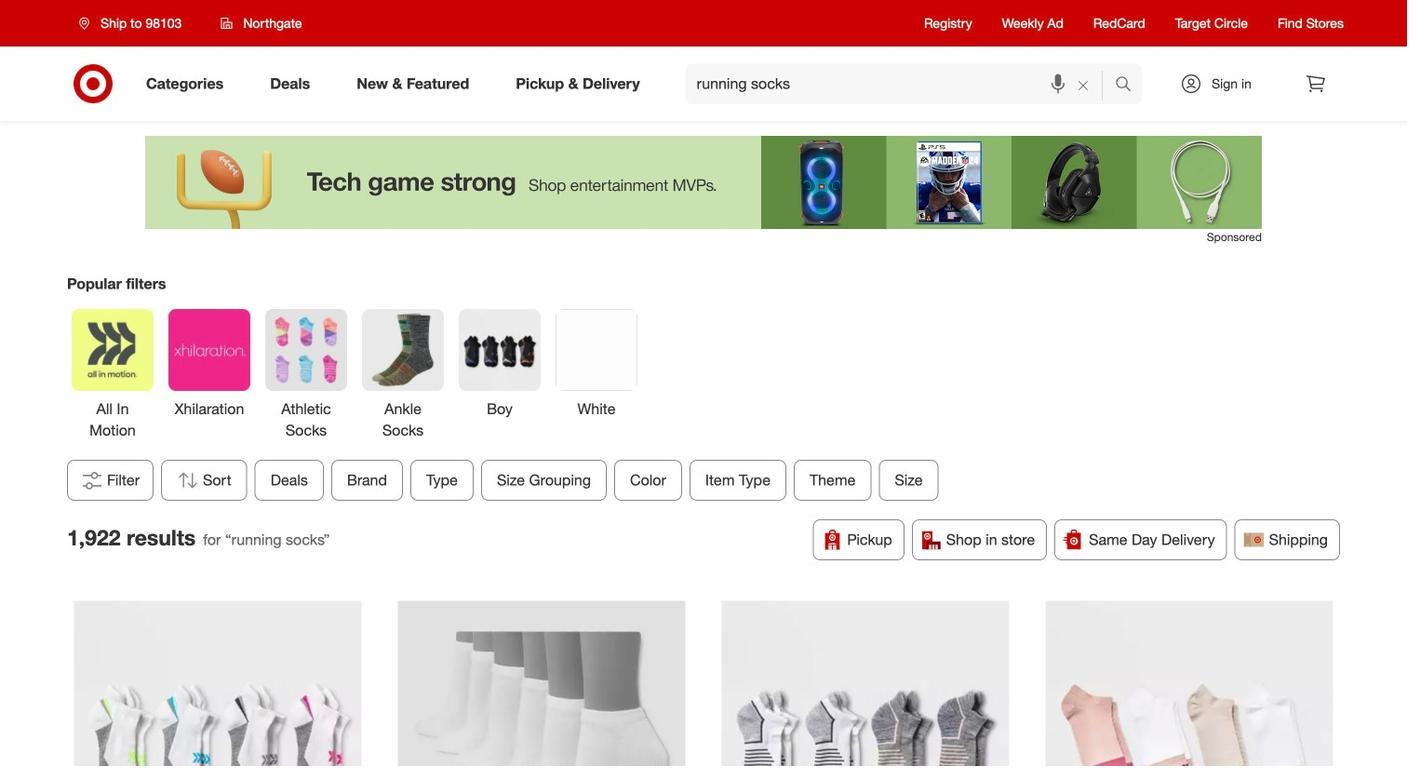 Task type: describe. For each thing, give the bounding box(es) containing it.
What can we help you find? suggestions appear below search field
[[686, 63, 1120, 104]]



Task type: locate. For each thing, give the bounding box(es) containing it.
advertisement element
[[145, 136, 1262, 229]]

women's 4pk colorblock no show athletic socks - all in motion™ 4-10 image
[[1046, 601, 1333, 766], [1046, 601, 1333, 766]]

women's active accents cushioned 4pk no show tab athletic socks - all in motion™ 4-10 image
[[722, 601, 1010, 766], [722, 601, 1010, 766]]

hanes premium women's 6pk cushioned no show socks - 5-9 image
[[398, 601, 686, 766], [398, 601, 686, 766]]

women's active sole cushioned 4pk no show with heel tab athletic socks - all in motion™ 4-10 image
[[74, 601, 362, 766], [74, 601, 362, 766]]



Task type: vqa. For each thing, say whether or not it's contained in the screenshot.
the middle 12:00am
no



